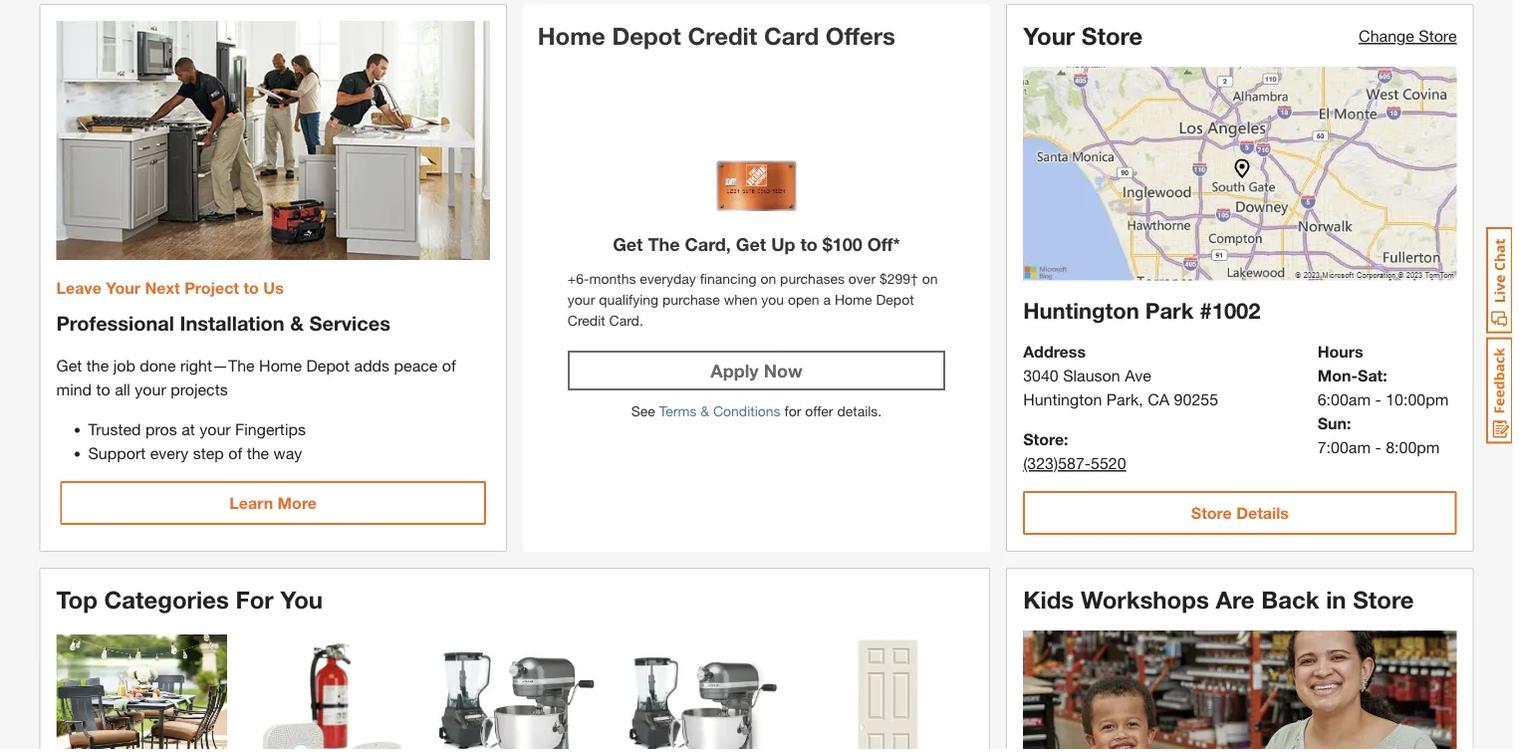 Task type: vqa. For each thing, say whether or not it's contained in the screenshot.
the Home to the bottom
yes



Task type: describe. For each thing, give the bounding box(es) containing it.
get for get the job done right—the home depot adds peace of mind     to all your projects
[[56, 357, 82, 376]]

change store
[[1359, 27, 1457, 46]]

terms & conditions button
[[659, 401, 781, 422]]

live chat image
[[1486, 227, 1513, 334]]

2 horizontal spatial get
[[736, 234, 766, 255]]

adds
[[354, 357, 390, 376]]

the inside trusted pros at your fingertips support every step of the way
[[247, 444, 269, 463]]

categories
[[104, 586, 229, 614]]

home inside +6-months everyday financing on purchases over $299† on your qualifying purchase when you open a home depot credit card.
[[835, 291, 872, 308]]

your store
[[1023, 22, 1143, 50]]

conditions
[[713, 403, 781, 419]]

details
[[1236, 504, 1289, 523]]

store : (323)587-5520
[[1023, 430, 1126, 473]]

2 - from the top
[[1375, 438, 1381, 457]]

sun:
[[1318, 414, 1351, 433]]

fire safety image
[[243, 635, 414, 749]]

your inside trusted pros at your fingertips support every step of the way
[[199, 420, 231, 439]]

details.
[[837, 403, 882, 419]]

1 horizontal spatial park
[[1145, 297, 1194, 324]]

+6-months everyday financing on purchases over $299† on your qualifying purchase when you open a home depot credit card.
[[568, 270, 938, 329]]

done
[[140, 357, 176, 376]]

0 vertical spatial home
[[538, 22, 605, 50]]

qualifying
[[599, 291, 659, 308]]

ave
[[1125, 367, 1151, 385]]

small kitchen appliances image
[[430, 635, 600, 749]]

terms
[[659, 403, 697, 419]]

ca
[[1148, 390, 1170, 409]]

peace
[[394, 357, 438, 376]]

top
[[56, 586, 97, 614]]

home depot credit card offers
[[538, 22, 895, 50]]

park inside 'address 3040 slauson ave huntington park , ca 90255'
[[1106, 390, 1139, 409]]

address
[[1023, 343, 1086, 362]]

next
[[145, 279, 180, 298]]

learn
[[229, 494, 273, 513]]

workshops
[[1081, 586, 1209, 614]]

fingertips
[[235, 420, 306, 439]]

the
[[648, 234, 680, 255]]

for
[[784, 403, 801, 419]]

pros
[[145, 420, 177, 439]]

1 on from the left
[[760, 270, 776, 287]]

step
[[193, 444, 224, 463]]

at
[[181, 420, 195, 439]]

credit card icon image
[[717, 162, 796, 221]]

10:00pm
[[1386, 390, 1449, 409]]

1 - from the top
[[1375, 390, 1381, 409]]

leave
[[56, 279, 101, 298]]

every
[[150, 444, 189, 463]]

purchases
[[780, 270, 845, 287]]

6:00am
[[1318, 390, 1371, 409]]

services
[[309, 311, 390, 335]]

5520
[[1091, 454, 1126, 473]]

a
[[823, 291, 831, 308]]

months
[[589, 270, 636, 287]]

you
[[761, 291, 784, 308]]

project
[[184, 279, 239, 298]]

top categories for you
[[56, 586, 323, 614]]

projects
[[171, 381, 228, 400]]

(323)587-
[[1023, 454, 1091, 473]]

0 horizontal spatial your
[[106, 279, 140, 298]]

kitchenware image
[[616, 635, 787, 749]]

professional
[[56, 311, 174, 335]]

everyday
[[640, 270, 696, 287]]

us
[[263, 279, 284, 298]]

are
[[1216, 586, 1255, 614]]

back
[[1261, 586, 1319, 614]]

8:00pm
[[1386, 438, 1440, 457]]

7:00am
[[1318, 438, 1371, 457]]

right—the
[[180, 357, 255, 376]]

huntington park # 1002
[[1023, 297, 1261, 324]]

1 horizontal spatial to
[[243, 279, 259, 298]]

get for get the card, get up to $100 off*
[[613, 234, 643, 255]]

kids workshops are back in store
[[1023, 586, 1414, 614]]

apply
[[711, 360, 759, 381]]

& for services
[[290, 311, 304, 335]]

1 horizontal spatial your
[[1023, 22, 1075, 50]]

support
[[88, 444, 146, 463]]

your inside +6-months everyday financing on purchases over $299† on your qualifying purchase when you open a home depot credit card.
[[568, 291, 595, 308]]

store inside store : (323)587-5520
[[1023, 430, 1064, 449]]

change
[[1359, 27, 1414, 46]]

feedback link image
[[1486, 337, 1513, 444]]

card,
[[685, 234, 731, 255]]

home inside the get the job done right—the home depot adds peace of mind     to all your projects
[[259, 357, 302, 376]]



Task type: locate. For each thing, give the bounding box(es) containing it.
map preview image
[[1023, 67, 1457, 281]]

of
[[442, 357, 456, 376], [228, 444, 242, 463]]

0 vertical spatial huntington
[[1023, 297, 1139, 324]]

more
[[278, 494, 317, 513]]

on up you
[[760, 270, 776, 287]]

mind
[[56, 381, 92, 400]]

0 horizontal spatial park
[[1106, 390, 1139, 409]]

see terms & conditions for offer details.
[[631, 403, 882, 419]]

1 vertical spatial your
[[135, 381, 166, 400]]

& right terms
[[700, 403, 709, 419]]

1 horizontal spatial get
[[613, 234, 643, 255]]

offers
[[825, 22, 895, 50]]

the down fingertips
[[247, 444, 269, 463]]

1 horizontal spatial depot
[[612, 22, 681, 50]]

+6-
[[568, 270, 589, 287]]

2 horizontal spatial your
[[568, 291, 595, 308]]

0 vertical spatial the
[[86, 357, 109, 376]]

depot
[[612, 22, 681, 50], [876, 291, 914, 308], [306, 357, 350, 376]]

open
[[788, 291, 819, 308]]

see
[[631, 403, 655, 419]]

of right step
[[228, 444, 242, 463]]

1 vertical spatial credit
[[568, 312, 605, 329]]

& for conditions
[[700, 403, 709, 419]]

2 vertical spatial to
[[96, 381, 110, 400]]

of right peace
[[442, 357, 456, 376]]

map pin image
[[1232, 159, 1252, 179]]

2 vertical spatial depot
[[306, 357, 350, 376]]

1 horizontal spatial the
[[247, 444, 269, 463]]

1 huntington from the top
[[1023, 297, 1139, 324]]

purchase
[[662, 291, 720, 308]]

credit left card
[[688, 22, 757, 50]]

-
[[1375, 390, 1381, 409], [1375, 438, 1381, 457]]

patio furniture image
[[56, 635, 227, 749]]

1 vertical spatial your
[[106, 279, 140, 298]]

1 vertical spatial huntington
[[1023, 390, 1102, 409]]

interior doors image
[[803, 635, 974, 749]]

of inside the get the job done right—the home depot adds peace of mind     to all your projects
[[442, 357, 456, 376]]

change store link
[[1359, 27, 1457, 46]]

0 vertical spatial credit
[[688, 22, 757, 50]]

&
[[290, 311, 304, 335], [700, 403, 709, 419]]

the inside the get the job done right—the home depot adds peace of mind     to all your projects
[[86, 357, 109, 376]]

1 vertical spatial home
[[835, 291, 872, 308]]

0 horizontal spatial of
[[228, 444, 242, 463]]

2 on from the left
[[922, 270, 938, 287]]

1 vertical spatial to
[[243, 279, 259, 298]]

1002
[[1212, 297, 1261, 324]]

- right 7:00am
[[1375, 438, 1381, 457]]

0 horizontal spatial &
[[290, 311, 304, 335]]

0 horizontal spatial get
[[56, 357, 82, 376]]

get the card, get up to $100 off*
[[613, 234, 900, 255]]

0 vertical spatial your
[[1023, 22, 1075, 50]]

financing
[[700, 270, 757, 287]]

0 horizontal spatial the
[[86, 357, 109, 376]]

0 horizontal spatial credit
[[568, 312, 605, 329]]

1 horizontal spatial of
[[442, 357, 456, 376]]

card.
[[609, 312, 643, 329]]

now
[[764, 360, 802, 381]]

& left services
[[290, 311, 304, 335]]

mon-
[[1318, 367, 1358, 385]]

huntington up address
[[1023, 297, 1139, 324]]

sat:
[[1358, 367, 1387, 385]]

credit
[[688, 22, 757, 50], [568, 312, 605, 329]]

store details link
[[1023, 492, 1457, 535]]

0 horizontal spatial to
[[96, 381, 110, 400]]

1 horizontal spatial on
[[922, 270, 938, 287]]

0 vertical spatial &
[[290, 311, 304, 335]]

your down done
[[135, 381, 166, 400]]

learn more
[[229, 494, 317, 513]]

over
[[848, 270, 876, 287]]

hours
[[1318, 343, 1363, 362]]

card
[[764, 22, 819, 50]]

get up mind
[[56, 357, 82, 376]]

0 vertical spatial of
[[442, 357, 456, 376]]

1 vertical spatial &
[[700, 403, 709, 419]]

to left all
[[96, 381, 110, 400]]

to inside the get the job done right—the home depot adds peace of mind     to all your projects
[[96, 381, 110, 400]]

2 vertical spatial your
[[199, 420, 231, 439]]

0 vertical spatial park
[[1145, 297, 1194, 324]]

of inside trusted pros at your fingertips support every step of the way
[[228, 444, 242, 463]]

get
[[613, 234, 643, 255], [736, 234, 766, 255], [56, 357, 82, 376]]

$100
[[823, 234, 862, 255]]

your inside the get the job done right—the home depot adds peace of mind     to all your projects
[[135, 381, 166, 400]]

your down +6-
[[568, 291, 595, 308]]

1 horizontal spatial your
[[199, 420, 231, 439]]

1 vertical spatial -
[[1375, 438, 1381, 457]]

3040
[[1023, 367, 1059, 385]]

:
[[1064, 430, 1068, 449]]

professional installation & services
[[56, 311, 390, 335]]

for
[[236, 586, 274, 614]]

in
[[1326, 586, 1346, 614]]

park left #
[[1145, 297, 1194, 324]]

to left us
[[243, 279, 259, 298]]

2 vertical spatial home
[[259, 357, 302, 376]]

1 horizontal spatial home
[[538, 22, 605, 50]]

$299†
[[879, 270, 918, 287]]

your
[[1023, 22, 1075, 50], [106, 279, 140, 298]]

1 vertical spatial of
[[228, 444, 242, 463]]

90255
[[1174, 390, 1218, 409]]

on right "$299†"
[[922, 270, 938, 287]]

apply now link
[[568, 351, 945, 391]]

1 horizontal spatial credit
[[688, 22, 757, 50]]

- down 'sat:'
[[1375, 390, 1381, 409]]

to right the up
[[800, 234, 818, 255]]

get left the
[[613, 234, 643, 255]]

1 vertical spatial depot
[[876, 291, 914, 308]]

0 vertical spatial your
[[568, 291, 595, 308]]

park down "ave"
[[1106, 390, 1139, 409]]

1 vertical spatial park
[[1106, 390, 1139, 409]]

store details
[[1191, 504, 1289, 523]]

huntington down 3040
[[1023, 390, 1102, 409]]

address 3040 slauson ave huntington park , ca 90255
[[1023, 343, 1218, 409]]

0 horizontal spatial depot
[[306, 357, 350, 376]]

kids
[[1023, 586, 1074, 614]]

1 vertical spatial the
[[247, 444, 269, 463]]

get left the up
[[736, 234, 766, 255]]

hours mon-sat: 6:00am - 10:00pm sun: 7:00am - 8:00pm
[[1318, 343, 1449, 457]]

2 horizontal spatial depot
[[876, 291, 914, 308]]

2 huntington from the top
[[1023, 390, 1102, 409]]

learn more link
[[60, 482, 486, 526]]

credit left the card.
[[568, 312, 605, 329]]

0 vertical spatial to
[[800, 234, 818, 255]]

#
[[1200, 297, 1212, 324]]

(323)587-5520 link
[[1023, 454, 1126, 473]]

the
[[86, 357, 109, 376], [247, 444, 269, 463]]

the left job
[[86, 357, 109, 376]]

your up step
[[199, 420, 231, 439]]

0 horizontal spatial your
[[135, 381, 166, 400]]

kids workshops image
[[1023, 631, 1457, 749]]

2 horizontal spatial home
[[835, 291, 872, 308]]

all
[[115, 381, 130, 400]]

0 vertical spatial depot
[[612, 22, 681, 50]]

0 horizontal spatial home
[[259, 357, 302, 376]]

depot inside +6-months everyday financing on purchases over $299† on your qualifying purchase when you open a home depot credit card.
[[876, 291, 914, 308]]

installation
[[180, 311, 285, 335]]

to
[[800, 234, 818, 255], [243, 279, 259, 298], [96, 381, 110, 400]]

credit inside +6-months everyday financing on purchases over $299† on your qualifying purchase when you open a home depot credit card.
[[568, 312, 605, 329]]

apply now
[[711, 360, 802, 381]]

2 horizontal spatial to
[[800, 234, 818, 255]]

huntington inside 'address 3040 slauson ave huntington park , ca 90255'
[[1023, 390, 1102, 409]]

you
[[280, 586, 323, 614]]

huntington
[[1023, 297, 1139, 324], [1023, 390, 1102, 409]]

leave your next project to us
[[56, 279, 284, 298]]

0 horizontal spatial on
[[760, 270, 776, 287]]

depot inside the get the job done right—the home depot adds peace of mind     to all your projects
[[306, 357, 350, 376]]

your
[[568, 291, 595, 308], [135, 381, 166, 400], [199, 420, 231, 439]]

get the job done right—the home depot adds peace of mind     to all your projects
[[56, 357, 456, 400]]

trusted
[[88, 420, 141, 439]]

1 horizontal spatial &
[[700, 403, 709, 419]]

off*
[[867, 234, 900, 255]]

trusted pros at your fingertips support every step of the way
[[88, 420, 306, 463]]

,
[[1139, 390, 1143, 409]]

offer
[[805, 403, 833, 419]]

0 vertical spatial -
[[1375, 390, 1381, 409]]

park
[[1145, 297, 1194, 324], [1106, 390, 1139, 409]]

way
[[274, 444, 302, 463]]

up
[[771, 234, 795, 255]]

slauson
[[1063, 367, 1120, 385]]

get inside the get the job done right—the home depot adds peace of mind     to all your projects
[[56, 357, 82, 376]]



